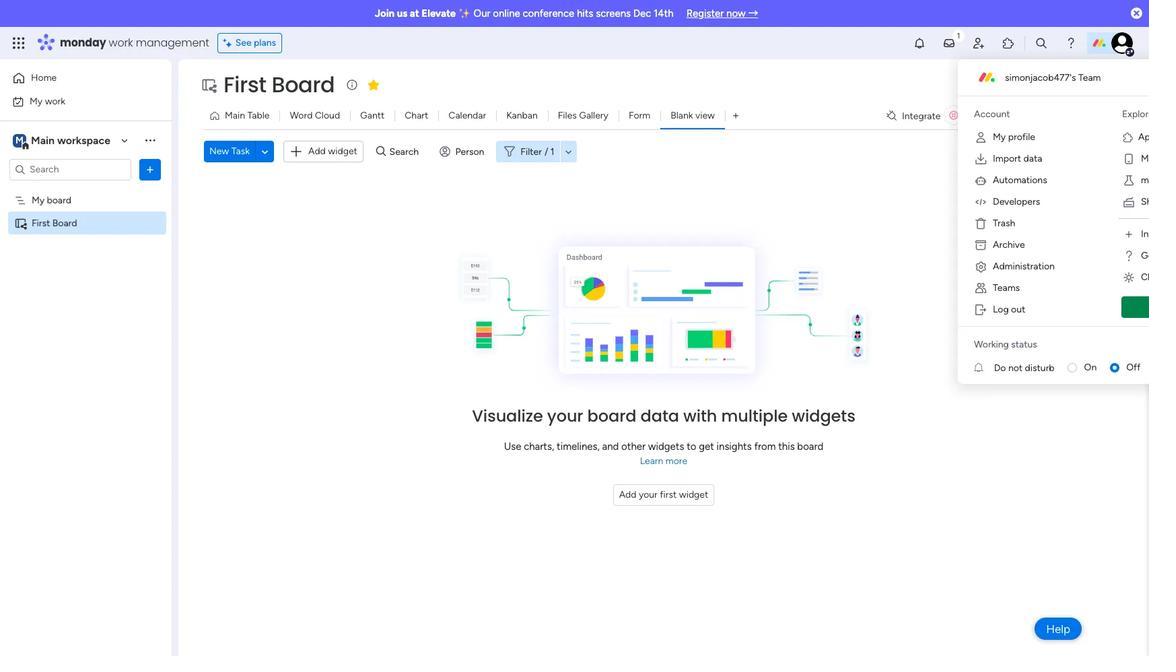 Task type: vqa. For each thing, say whether or not it's contained in the screenshot.
managing
no



Task type: locate. For each thing, give the bounding box(es) containing it.
0 horizontal spatial first
[[32, 217, 50, 229]]

your inside "button"
[[639, 489, 658, 500]]

my down the home
[[30, 95, 43, 107]]

work right monday at the top left
[[109, 35, 133, 51]]

view
[[696, 110, 715, 121]]

workspace image
[[13, 133, 26, 148]]

home button
[[8, 67, 145, 89]]

1 vertical spatial work
[[45, 95, 65, 107]]

working
[[975, 339, 1010, 350]]

list box
[[0, 186, 172, 416]]

mobile app image
[[1123, 152, 1137, 166]]

monday work management
[[60, 35, 209, 51]]

0 horizontal spatial board
[[52, 217, 77, 229]]

gantt
[[360, 110, 385, 121]]

1 vertical spatial board
[[588, 405, 637, 427]]

work for my
[[45, 95, 65, 107]]

select product image
[[12, 36, 26, 50]]

filter
[[521, 146, 542, 157]]

first up "main table"
[[224, 69, 267, 100]]

your up timelines,
[[548, 405, 584, 427]]

learn
[[641, 455, 664, 467]]

kanban
[[507, 110, 538, 121]]

1 for filter / 1
[[551, 146, 555, 157]]

1 inside button
[[1093, 79, 1097, 90]]

developers image
[[975, 195, 988, 209]]

1 horizontal spatial work
[[109, 35, 133, 51]]

1 vertical spatial main
[[31, 134, 55, 147]]

option
[[0, 188, 172, 191]]

activity
[[972, 79, 1005, 90]]

0 horizontal spatial widgets
[[649, 441, 685, 453]]

main table
[[225, 110, 270, 121]]

files gallery button
[[548, 105, 619, 127]]

data up 'use charts, timelines, and other widgets to get insights from this board learn more'
[[641, 405, 680, 427]]

0 vertical spatial widgets
[[792, 405, 856, 427]]

m
[[16, 134, 24, 146]]

new
[[210, 146, 229, 157]]

import data
[[994, 153, 1043, 164]]

account
[[975, 108, 1011, 120]]

show board description image
[[344, 78, 361, 92]]

join us at elevate ✨ our online conference hits screens dec 14th
[[375, 7, 674, 20]]

1 vertical spatial widgets
[[649, 441, 685, 453]]

1 vertical spatial my
[[994, 131, 1007, 143]]

insights
[[717, 441, 752, 453]]

0 horizontal spatial 1
[[551, 146, 555, 157]]

0 vertical spatial board
[[272, 69, 335, 100]]

1 horizontal spatial your
[[639, 489, 658, 500]]

activity button
[[967, 74, 1031, 96]]

task
[[232, 146, 250, 157]]

add for add widget
[[309, 146, 326, 157]]

1
[[1093, 79, 1097, 90], [551, 146, 555, 157]]

0 vertical spatial 1
[[1093, 79, 1097, 90]]

filter / 1
[[521, 146, 555, 157]]

table
[[248, 110, 270, 121]]

first right shareable board icon
[[32, 217, 50, 229]]

person button
[[434, 141, 493, 163]]

1 horizontal spatial first
[[224, 69, 267, 100]]

developers
[[994, 196, 1041, 207]]

trash
[[994, 218, 1016, 229]]

1 horizontal spatial board
[[272, 69, 335, 100]]

0 horizontal spatial board
[[47, 194, 71, 206]]

1 horizontal spatial widget
[[680, 489, 709, 500]]

1 vertical spatial first board
[[32, 217, 77, 229]]

use charts, timelines, and other widgets to get insights from this board learn more
[[504, 441, 824, 467]]

widgets
[[792, 405, 856, 427], [649, 441, 685, 453]]

widget right first
[[680, 489, 709, 500]]

data down my profile link
[[1024, 153, 1043, 164]]

do
[[995, 362, 1007, 374]]

main right workspace icon
[[31, 134, 55, 147]]

blank view
[[671, 110, 715, 121]]

work down the home
[[45, 95, 65, 107]]

0 vertical spatial add
[[309, 146, 326, 157]]

main for main workspace
[[31, 134, 55, 147]]

your
[[548, 405, 584, 427], [639, 489, 658, 500]]

/ inside invite / 1 button
[[1087, 79, 1091, 90]]

invite members image
[[973, 36, 986, 50]]

→
[[749, 7, 759, 20]]

with
[[684, 405, 718, 427]]

add down word cloud button
[[309, 146, 326, 157]]

add inside "button"
[[620, 489, 637, 500]]

board up "word"
[[272, 69, 335, 100]]

0 vertical spatial first
[[224, 69, 267, 100]]

calendar button
[[439, 105, 497, 127]]

1 vertical spatial 1
[[551, 146, 555, 157]]

administration link
[[964, 256, 1101, 278]]

widget left v2 search image
[[328, 146, 358, 157]]

first
[[224, 69, 267, 100], [32, 217, 50, 229]]

add inside popup button
[[309, 146, 326, 157]]

0 horizontal spatial add
[[309, 146, 326, 157]]

1 horizontal spatial /
[[1087, 79, 1091, 90]]

remove from favorites image
[[367, 78, 381, 91]]

import data image
[[975, 152, 988, 166]]

1 vertical spatial widget
[[680, 489, 709, 500]]

board down my board
[[52, 217, 77, 229]]

my inside button
[[30, 95, 43, 107]]

1 vertical spatial add
[[620, 489, 637, 500]]

conference
[[523, 7, 575, 20]]

0 horizontal spatial main
[[31, 134, 55, 147]]

add widget button
[[284, 141, 364, 162]]

/ for filter
[[545, 146, 549, 157]]

v2 surfce notifications image
[[975, 361, 995, 375]]

board down search in workspace field
[[47, 194, 71, 206]]

this
[[779, 441, 795, 453]]

main inside main table button
[[225, 110, 245, 121]]

log
[[994, 304, 1010, 315]]

first board up table
[[224, 69, 335, 100]]

0 vertical spatial your
[[548, 405, 584, 427]]

0 vertical spatial my
[[30, 95, 43, 107]]

1 vertical spatial board
[[52, 217, 77, 229]]

ge
[[1142, 250, 1150, 261]]

1 left arrow down icon
[[551, 146, 555, 157]]

our
[[474, 7, 491, 20]]

board right this
[[798, 441, 824, 453]]

1 horizontal spatial add
[[620, 489, 637, 500]]

mo
[[1142, 174, 1150, 186]]

main
[[225, 110, 245, 121], [31, 134, 55, 147]]

add your first widget
[[620, 489, 709, 500]]

1 horizontal spatial data
[[1024, 153, 1043, 164]]

0 horizontal spatial /
[[545, 146, 549, 157]]

widgets up this
[[792, 405, 856, 427]]

2 horizontal spatial board
[[798, 441, 824, 453]]

my for my work
[[30, 95, 43, 107]]

1 right invite
[[1093, 79, 1097, 90]]

widgets up learn more link
[[649, 441, 685, 453]]

0 vertical spatial main
[[225, 110, 245, 121]]

status
[[1012, 339, 1038, 350]]

Search field
[[386, 142, 427, 161]]

register
[[687, 7, 724, 20]]

chart
[[405, 110, 429, 121]]

monday.labs image
[[1123, 174, 1137, 187]]

add
[[309, 146, 326, 157], [620, 489, 637, 500]]

data
[[1024, 153, 1043, 164], [641, 405, 680, 427]]

1 horizontal spatial first board
[[224, 69, 335, 100]]

0 vertical spatial widget
[[328, 146, 358, 157]]

shareable board image
[[14, 217, 27, 229]]

2 vertical spatial my
[[32, 194, 45, 206]]

0 horizontal spatial work
[[45, 95, 65, 107]]

1 vertical spatial your
[[639, 489, 658, 500]]

my profile image
[[975, 131, 988, 144]]

at
[[410, 7, 420, 20]]

0 vertical spatial data
[[1024, 153, 1043, 164]]

help button
[[1036, 618, 1083, 640]]

/ right filter
[[545, 146, 549, 157]]

gantt button
[[350, 105, 395, 127]]

1 vertical spatial /
[[545, 146, 549, 157]]

/
[[1087, 79, 1091, 90], [545, 146, 549, 157]]

explore
[[1123, 108, 1150, 120]]

invite / 1
[[1061, 79, 1097, 90]]

1 horizontal spatial main
[[225, 110, 245, 121]]

first board down my board
[[32, 217, 77, 229]]

board inside list box
[[47, 194, 71, 206]]

log out image
[[975, 303, 988, 317]]

calendar
[[449, 110, 487, 121]]

board up and
[[588, 405, 637, 427]]

0 vertical spatial /
[[1087, 79, 1091, 90]]

screens
[[596, 7, 631, 20]]

archive link
[[964, 234, 1101, 256]]

main left table
[[225, 110, 245, 121]]

add widget
[[309, 146, 358, 157]]

add left first
[[620, 489, 637, 500]]

integrate
[[903, 110, 941, 122]]

0 vertical spatial work
[[109, 35, 133, 51]]

1 vertical spatial data
[[641, 405, 680, 427]]

administration image
[[975, 260, 988, 274]]

do not disturb
[[995, 362, 1055, 374]]

1 horizontal spatial 1
[[1093, 79, 1097, 90]]

0 horizontal spatial widget
[[328, 146, 358, 157]]

learn more link
[[641, 455, 688, 468]]

import data link
[[964, 148, 1101, 170]]

register now → link
[[687, 7, 759, 20]]

board
[[47, 194, 71, 206], [588, 405, 637, 427], [798, 441, 824, 453]]

0 horizontal spatial your
[[548, 405, 584, 427]]

0 vertical spatial board
[[47, 194, 71, 206]]

administration
[[994, 261, 1056, 272]]

help image
[[1065, 36, 1079, 50]]

2 vertical spatial board
[[798, 441, 824, 453]]

visualize your board data with multiple widgets element
[[179, 174, 1150, 656]]

other
[[622, 441, 646, 453]]

my right my profile image
[[994, 131, 1007, 143]]

my down search in workspace field
[[32, 194, 45, 206]]

first inside list box
[[32, 217, 50, 229]]

work inside button
[[45, 95, 65, 107]]

work for monday
[[109, 35, 133, 51]]

widgets inside 'use charts, timelines, and other widgets to get insights from this board learn more'
[[649, 441, 685, 453]]

/ right invite
[[1087, 79, 1091, 90]]

1 vertical spatial first
[[32, 217, 50, 229]]

apps image
[[1002, 36, 1016, 50]]

use
[[504, 441, 522, 453]]

your left first
[[639, 489, 658, 500]]

automations
[[994, 174, 1048, 186]]

v2 search image
[[376, 144, 386, 159]]

1 horizontal spatial board
[[588, 405, 637, 427]]

my for my profile
[[994, 131, 1007, 143]]

widget
[[328, 146, 358, 157], [680, 489, 709, 500]]

14th
[[654, 7, 674, 20]]

log out
[[994, 304, 1026, 315]]

main inside workspace selection element
[[31, 134, 55, 147]]



Task type: describe. For each thing, give the bounding box(es) containing it.
help
[[1047, 622, 1071, 636]]

list box containing my board
[[0, 186, 172, 416]]

management
[[136, 35, 209, 51]]

First Board field
[[220, 69, 338, 100]]

get
[[699, 441, 715, 453]]

mo
[[1142, 153, 1150, 164]]

my work button
[[8, 91, 145, 112]]

disturb
[[1026, 362, 1055, 374]]

monday
[[60, 35, 106, 51]]

invite
[[1061, 79, 1085, 90]]

see plans button
[[217, 33, 282, 53]]

ch
[[1142, 271, 1150, 283]]

add for add your first widget
[[620, 489, 637, 500]]

automations image
[[975, 174, 988, 187]]

register now →
[[687, 7, 759, 20]]

options image
[[143, 163, 157, 176]]

my work
[[30, 95, 65, 107]]

invite members image
[[1123, 228, 1137, 241]]

add your first widget button
[[614, 484, 715, 506]]

us
[[397, 7, 408, 20]]

get help image
[[1123, 249, 1137, 263]]

word
[[290, 110, 313, 121]]

collapse board header image
[[1116, 110, 1126, 121]]

add view image
[[734, 111, 739, 121]]

change theme image
[[1123, 271, 1137, 284]]

widget inside popup button
[[328, 146, 358, 157]]

blank
[[671, 110, 694, 121]]

elevate
[[422, 7, 456, 20]]

0 vertical spatial first board
[[224, 69, 335, 100]]

gallery
[[580, 110, 609, 121]]

teams image
[[975, 282, 988, 295]]

my profile
[[994, 131, 1036, 143]]

on
[[1085, 362, 1098, 373]]

dapulse integrations image
[[887, 111, 897, 121]]

teams link
[[964, 278, 1101, 299]]

kanban button
[[497, 105, 548, 127]]

online
[[493, 7, 521, 20]]

1 for invite / 1
[[1093, 79, 1097, 90]]

search everything image
[[1035, 36, 1049, 50]]

Search in workspace field
[[28, 162, 113, 177]]

charts,
[[524, 441, 555, 453]]

workspace options image
[[143, 134, 157, 147]]

inv
[[1142, 228, 1150, 240]]

now
[[727, 7, 746, 20]]

out
[[1012, 304, 1026, 315]]

board inside 'use charts, timelines, and other widgets to get insights from this board learn more'
[[798, 441, 824, 453]]

arrow down image
[[561, 144, 577, 160]]

shortcuts image
[[1123, 195, 1137, 209]]

off
[[1127, 362, 1142, 373]]

0 horizontal spatial data
[[641, 405, 680, 427]]

word cloud
[[290, 110, 340, 121]]

cloud
[[315, 110, 340, 121]]

sh
[[1142, 196, 1150, 207]]

visualize your board data with multiple widgets
[[472, 405, 856, 427]]

trash image
[[975, 217, 988, 230]]

join
[[375, 7, 395, 20]]

archive image
[[975, 238, 988, 252]]

1 horizontal spatial widgets
[[792, 405, 856, 427]]

new task
[[210, 146, 250, 157]]

multiple
[[722, 405, 788, 427]]

1 image
[[953, 28, 965, 43]]

jacob simon image
[[1112, 32, 1134, 54]]

to
[[687, 441, 697, 453]]

main for main table
[[225, 110, 245, 121]]

profile
[[1009, 131, 1036, 143]]

main workspace
[[31, 134, 110, 147]]

0 horizontal spatial first board
[[32, 217, 77, 229]]

timelines,
[[557, 441, 600, 453]]

home
[[31, 72, 57, 84]]

form button
[[619, 105, 661, 127]]

simonjacob477's
[[1006, 72, 1077, 83]]

inbox image
[[943, 36, 957, 50]]

widget inside "button"
[[680, 489, 709, 500]]

your for add
[[639, 489, 658, 500]]

chart button
[[395, 105, 439, 127]]

plans
[[254, 37, 276, 49]]

teams
[[994, 282, 1021, 294]]

see
[[236, 37, 252, 49]]

✨
[[459, 7, 471, 20]]

working status
[[975, 339, 1038, 350]]

more
[[666, 455, 688, 467]]

trash link
[[964, 213, 1101, 234]]

my profile link
[[964, 127, 1101, 148]]

and
[[603, 441, 619, 453]]

word cloud button
[[280, 105, 350, 127]]

see plans
[[236, 37, 276, 49]]

visualize
[[472, 405, 543, 427]]

/ for invite
[[1087, 79, 1091, 90]]

not
[[1009, 362, 1023, 374]]

files gallery
[[558, 110, 609, 121]]

ap
[[1139, 131, 1150, 143]]

angle down image
[[262, 147, 268, 157]]

shareable board image
[[201, 77, 217, 93]]

your for visualize
[[548, 405, 584, 427]]

workspace selection element
[[13, 132, 113, 150]]

my board
[[32, 194, 71, 206]]

notifications image
[[914, 36, 927, 50]]

first
[[660, 489, 677, 500]]

my for my board
[[32, 194, 45, 206]]



